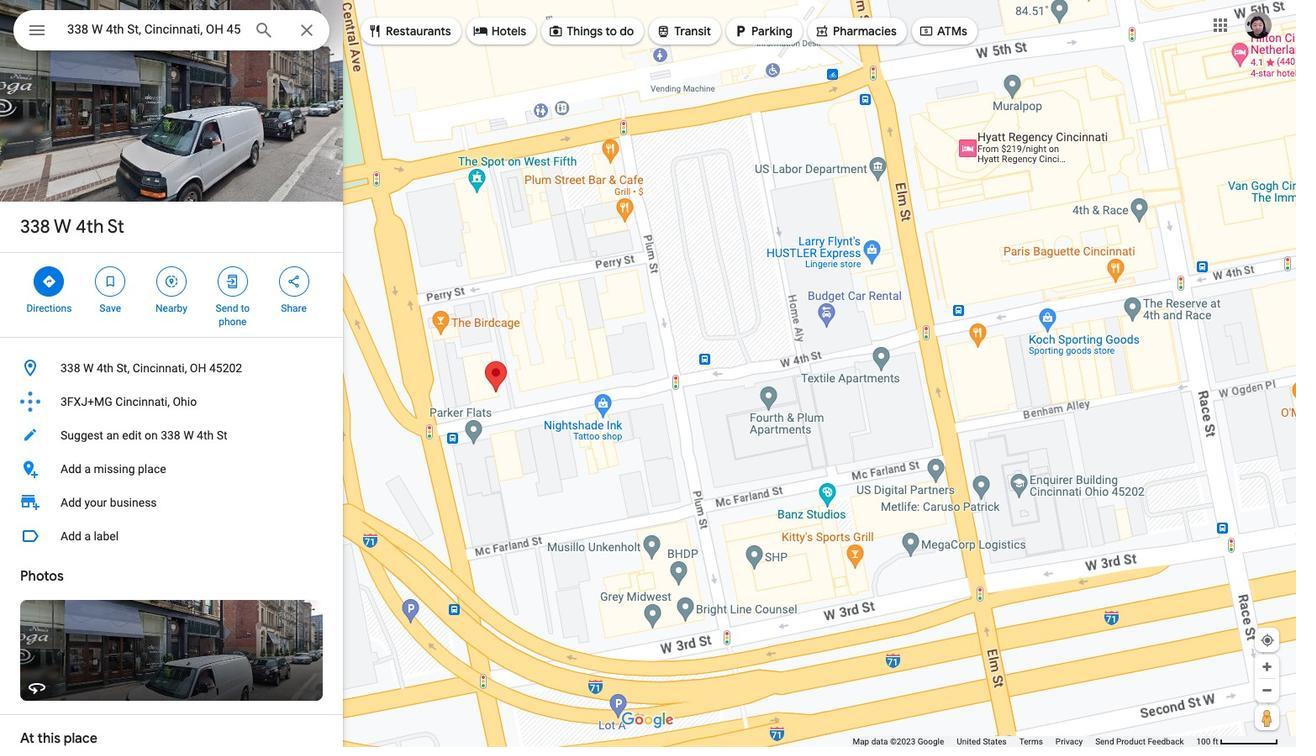 Task type: vqa. For each thing, say whether or not it's contained in the screenshot.
St
yes



Task type: describe. For each thing, give the bounding box(es) containing it.
map data ©2023 google
[[853, 737, 944, 747]]


[[27, 18, 47, 42]]

cincinnati, inside 338 w 4th st, cincinnati, oh 45202 button
[[133, 362, 187, 375]]

 search field
[[13, 10, 330, 54]]

restaurants
[[386, 24, 451, 39]]

share
[[281, 303, 307, 314]]

add a label
[[61, 530, 119, 543]]

ohio
[[173, 395, 197, 409]]

3fxj+mg
[[61, 395, 112, 409]]

add your business link
[[0, 486, 343, 520]]

338 w 4th st
[[20, 215, 124, 239]]

add your business
[[61, 496, 157, 509]]

pharmacies
[[833, 24, 897, 39]]

w for 338 w 4th st
[[54, 215, 71, 239]]

338 W 4th St, Cincinnati, OH 45202 field
[[13, 10, 330, 50]]

add a missing place
[[61, 462, 166, 476]]


[[164, 272, 179, 291]]

your
[[84, 496, 107, 509]]

send product feedback
[[1096, 737, 1184, 747]]

100 ft button
[[1197, 737, 1279, 747]]

ft
[[1213, 737, 1219, 747]]

to inside send to phone
[[241, 303, 250, 314]]

actions for 338 w 4th st region
[[0, 253, 343, 337]]


[[473, 22, 488, 40]]


[[656, 22, 671, 40]]

st inside button
[[217, 429, 227, 442]]

save
[[100, 303, 121, 314]]

google maps element
[[0, 0, 1296, 747]]

2 vertical spatial 4th
[[197, 429, 214, 442]]

w for 338 w 4th st, cincinnati, oh 45202
[[83, 362, 94, 375]]


[[225, 272, 240, 291]]

product
[[1117, 737, 1146, 747]]


[[103, 272, 118, 291]]

zoom in image
[[1261, 661, 1274, 673]]

none field inside 338 w 4th st, cincinnati, oh 45202 field
[[67, 19, 240, 40]]

 things to do
[[548, 22, 634, 40]]

add for add a label
[[61, 530, 81, 543]]

2 vertical spatial w
[[183, 429, 194, 442]]

business
[[110, 496, 157, 509]]

338 for 338 w 4th st
[[20, 215, 50, 239]]

layers
[[41, 712, 68, 722]]

 restaurants
[[367, 22, 451, 40]]

338 w 4th st main content
[[0, 0, 343, 747]]

 atms
[[919, 22, 968, 40]]

missing
[[94, 462, 135, 476]]

states
[[983, 737, 1007, 747]]

google
[[918, 737, 944, 747]]

 transit
[[656, 22, 711, 40]]

oh
[[190, 362, 206, 375]]

united states button
[[957, 736, 1007, 747]]

338 w 4th st, cincinnati, oh 45202
[[61, 362, 242, 375]]


[[367, 22, 383, 40]]

google account: michele murakami  
(michele.murakami@adept.ai) image
[[1245, 11, 1272, 38]]

zoom out image
[[1261, 684, 1274, 697]]

data
[[872, 737, 888, 747]]

place
[[138, 462, 166, 476]]

send to phone
[[216, 303, 250, 328]]


[[919, 22, 934, 40]]



Task type: locate. For each thing, give the bounding box(es) containing it.
w
[[54, 215, 71, 239], [83, 362, 94, 375], [183, 429, 194, 442]]

st up 
[[107, 215, 124, 239]]

add for add a missing place
[[61, 462, 81, 476]]

2 vertical spatial 338
[[161, 429, 181, 442]]

2 a from the top
[[84, 530, 91, 543]]

united
[[957, 737, 981, 747]]

 button
[[13, 10, 61, 54]]

nearby
[[156, 303, 187, 314]]

terms button
[[1020, 736, 1043, 747]]

4th up 
[[75, 215, 104, 239]]

4th down ohio in the bottom left of the page
[[197, 429, 214, 442]]

show street view coverage image
[[1255, 705, 1280, 731]]

3fxj+mg cincinnati, ohio button
[[0, 385, 343, 419]]

0 horizontal spatial st
[[107, 215, 124, 239]]

None field
[[67, 19, 240, 40]]

1 vertical spatial a
[[84, 530, 91, 543]]

suggest
[[61, 429, 103, 442]]

0 vertical spatial to
[[606, 24, 617, 39]]

1 vertical spatial to
[[241, 303, 250, 314]]


[[548, 22, 563, 40]]

send left product
[[1096, 737, 1114, 747]]

send inside button
[[1096, 737, 1114, 747]]

338 up 3fxj+mg
[[61, 362, 80, 375]]

0 vertical spatial 4th
[[75, 215, 104, 239]]

send product feedback button
[[1096, 736, 1184, 747]]

 pharmacies
[[815, 22, 897, 40]]

send for send product feedback
[[1096, 737, 1114, 747]]

1 vertical spatial add
[[61, 496, 81, 509]]

1 vertical spatial w
[[83, 362, 94, 375]]

things
[[567, 24, 603, 39]]

cincinnati,
[[133, 362, 187, 375], [115, 395, 170, 409]]

footer
[[853, 736, 1197, 747]]

suggest an edit on 338 w 4th st button
[[0, 419, 343, 452]]

show your location image
[[1260, 633, 1275, 648]]

0 horizontal spatial to
[[241, 303, 250, 314]]

a
[[84, 462, 91, 476], [84, 530, 91, 543]]

2 add from the top
[[61, 496, 81, 509]]

privacy
[[1056, 737, 1083, 747]]

add a missing place button
[[0, 452, 343, 486]]

footer containing map data ©2023 google
[[853, 736, 1197, 747]]

feedback
[[1148, 737, 1184, 747]]

w down ohio in the bottom left of the page
[[183, 429, 194, 442]]

100
[[1197, 737, 1211, 747]]

w up 3fxj+mg
[[83, 362, 94, 375]]

add inside add a missing place "button"
[[61, 462, 81, 476]]

2 vertical spatial add
[[61, 530, 81, 543]]

1 horizontal spatial send
[[1096, 737, 1114, 747]]

a for missing
[[84, 462, 91, 476]]


[[733, 22, 748, 40]]

on
[[145, 429, 158, 442]]

4th for st,
[[97, 362, 114, 375]]

100 ft
[[1197, 737, 1219, 747]]

2 horizontal spatial 338
[[161, 429, 181, 442]]

0 horizontal spatial w
[[54, 215, 71, 239]]

0 horizontal spatial 338
[[20, 215, 50, 239]]

to inside the  things to do
[[606, 24, 617, 39]]

4th
[[75, 215, 104, 239], [97, 362, 114, 375], [197, 429, 214, 442]]

send for send to phone
[[216, 303, 238, 314]]

4th for st
[[75, 215, 104, 239]]

4th left st,
[[97, 362, 114, 375]]

transit
[[675, 24, 711, 39]]

w up the 
[[54, 215, 71, 239]]

add left label
[[61, 530, 81, 543]]

0 vertical spatial 338
[[20, 215, 50, 239]]

a left label
[[84, 530, 91, 543]]

a inside "button"
[[84, 462, 91, 476]]

add
[[61, 462, 81, 476], [61, 496, 81, 509], [61, 530, 81, 543]]

add for add your business
[[61, 496, 81, 509]]

45202
[[209, 362, 242, 375]]

3 add from the top
[[61, 530, 81, 543]]

338 up the 
[[20, 215, 50, 239]]

1 vertical spatial 4th
[[97, 362, 114, 375]]

phone
[[219, 316, 247, 328]]

add a label button
[[0, 520, 343, 553]]

st down the 3fxj+mg cincinnati, ohio "button" at the bottom
[[217, 429, 227, 442]]

0 vertical spatial cincinnati,
[[133, 362, 187, 375]]


[[815, 22, 830, 40]]

1 vertical spatial st
[[217, 429, 227, 442]]

to left do
[[606, 24, 617, 39]]

a left 'missing'
[[84, 462, 91, 476]]


[[42, 272, 57, 291]]

to up phone
[[241, 303, 250, 314]]

0 vertical spatial w
[[54, 215, 71, 239]]

label
[[94, 530, 119, 543]]

©2023
[[890, 737, 916, 747]]

privacy button
[[1056, 736, 1083, 747]]

1 horizontal spatial 338
[[61, 362, 80, 375]]

1 a from the top
[[84, 462, 91, 476]]

send inside send to phone
[[216, 303, 238, 314]]

1 vertical spatial send
[[1096, 737, 1114, 747]]

suggest an edit on 338 w 4th st
[[61, 429, 227, 442]]

add inside button
[[61, 530, 81, 543]]

1 horizontal spatial w
[[83, 362, 94, 375]]

1 vertical spatial 338
[[61, 362, 80, 375]]

cincinnati, up the 3fxj+mg cincinnati, ohio "button" at the bottom
[[133, 362, 187, 375]]

a for label
[[84, 530, 91, 543]]

to
[[606, 24, 617, 39], [241, 303, 250, 314]]

1 horizontal spatial to
[[606, 24, 617, 39]]

hotels
[[492, 24, 526, 39]]

 parking
[[733, 22, 793, 40]]

directions
[[26, 303, 72, 314]]

338 right on
[[161, 429, 181, 442]]

terms
[[1020, 737, 1043, 747]]

1 add from the top
[[61, 462, 81, 476]]

338 for 338 w 4th st, cincinnati, oh 45202
[[61, 362, 80, 375]]

0 horizontal spatial send
[[216, 303, 238, 314]]

st,
[[116, 362, 130, 375]]

 hotels
[[473, 22, 526, 40]]

0 vertical spatial st
[[107, 215, 124, 239]]

338
[[20, 215, 50, 239], [61, 362, 80, 375], [161, 429, 181, 442]]

cincinnati, up suggest an edit on 338 w 4th st
[[115, 395, 170, 409]]

0 vertical spatial add
[[61, 462, 81, 476]]

map
[[853, 737, 869, 747]]

0 vertical spatial send
[[216, 303, 238, 314]]


[[286, 272, 301, 291]]

2 horizontal spatial w
[[183, 429, 194, 442]]

footer inside google maps 'element'
[[853, 736, 1197, 747]]

add inside add your business link
[[61, 496, 81, 509]]

edit
[[122, 429, 142, 442]]

do
[[620, 24, 634, 39]]

an
[[106, 429, 119, 442]]

photos
[[20, 568, 64, 585]]

a inside button
[[84, 530, 91, 543]]

parking
[[752, 24, 793, 39]]

atms
[[937, 24, 968, 39]]

send
[[216, 303, 238, 314], [1096, 737, 1114, 747]]

0 vertical spatial a
[[84, 462, 91, 476]]

1 horizontal spatial st
[[217, 429, 227, 442]]

add down suggest
[[61, 462, 81, 476]]

add left your
[[61, 496, 81, 509]]

1 vertical spatial cincinnati,
[[115, 395, 170, 409]]

3fxj+mg cincinnati, ohio
[[61, 395, 197, 409]]

united states
[[957, 737, 1007, 747]]

send up phone
[[216, 303, 238, 314]]

cincinnati, inside the 3fxj+mg cincinnati, ohio "button"
[[115, 395, 170, 409]]

st
[[107, 215, 124, 239], [217, 429, 227, 442]]

338 w 4th st, cincinnati, oh 45202 button
[[0, 351, 343, 385]]



